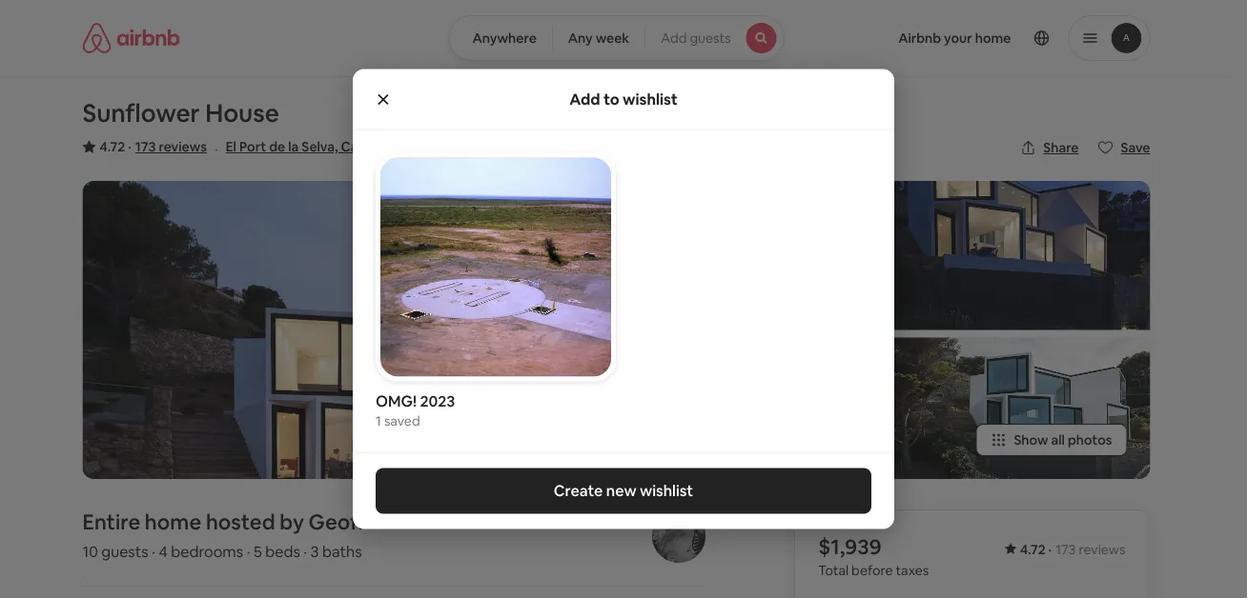 Task type: describe. For each thing, give the bounding box(es) containing it.
2023
[[420, 392, 455, 411]]

sunflower house image 1 image
[[82, 181, 616, 479]]

wishlist for add to wishlist
[[623, 89, 678, 109]]

anywhere
[[472, 30, 537, 47]]

sunflower house image 5 image
[[891, 338, 1150, 479]]

photos
[[1068, 432, 1112, 449]]

4
[[159, 542, 168, 561]]

omg! 2023 1 saved
[[376, 392, 455, 430]]

selva,
[[302, 138, 338, 155]]

173 reviews button
[[135, 137, 207, 156]]

any
[[568, 30, 593, 47]]

any week
[[568, 30, 630, 47]]

share
[[1043, 139, 1079, 156]]

all
[[1051, 432, 1065, 449]]

saved
[[384, 412, 420, 430]]

share button
[[1013, 132, 1087, 164]]

total
[[818, 562, 849, 579]]

home
[[145, 509, 201, 536]]

beds
[[265, 542, 300, 561]]

catalonia,
[[341, 138, 404, 155]]

wishlist for create new wishlist
[[640, 482, 693, 501]]

10
[[82, 542, 98, 561]]

create new wishlist button
[[376, 469, 872, 514]]

add guests
[[661, 30, 731, 47]]

0 vertical spatial 4.72 · 173 reviews
[[100, 138, 207, 155]]

1 vertical spatial 173
[[1056, 541, 1076, 559]]

1 horizontal spatial reviews
[[1079, 541, 1126, 559]]

entire
[[82, 509, 140, 536]]

before
[[852, 562, 893, 579]]

show
[[1014, 432, 1048, 449]]

profile element
[[807, 0, 1150, 76]]

sunflower house
[[82, 97, 279, 129]]

taxes
[[896, 562, 929, 579]]

3
[[310, 542, 319, 561]]

guests inside 'entire home hosted by geoff 10 guests · 4 bedrooms · 5 beds · 3 baths'
[[101, 542, 148, 561]]



Task type: locate. For each thing, give the bounding box(es) containing it.
1 horizontal spatial 4.72 · 173 reviews
[[1020, 541, 1126, 559]]

add for add to wishlist
[[570, 89, 600, 109]]

sunflower
[[82, 97, 200, 129]]

learn more about the host, geoff. image
[[652, 510, 705, 563], [652, 510, 705, 563]]

0 horizontal spatial 4.72 · 173 reviews
[[100, 138, 207, 155]]

1 horizontal spatial 173
[[1056, 541, 1076, 559]]

add for add guests
[[661, 30, 687, 47]]

4.72 · 173 reviews
[[100, 138, 207, 155], [1020, 541, 1126, 559]]

add inside add to wishlist dialog
[[570, 89, 600, 109]]

wishlist inside create new wishlist button
[[640, 482, 693, 501]]

add to wishlist dialog
[[353, 69, 894, 530]]

add to wishlist
[[570, 89, 678, 109]]

·
[[128, 138, 131, 155], [214, 139, 218, 158], [1049, 541, 1052, 559], [152, 542, 155, 561], [247, 542, 250, 561], [304, 542, 307, 561]]

0 vertical spatial 173
[[135, 138, 156, 155]]

sunflower house image 4 image
[[891, 181, 1150, 330]]

$1,939 total before taxes
[[818, 534, 929, 579]]

5
[[254, 542, 262, 561]]

anywhere button
[[449, 15, 553, 61]]

la
[[288, 138, 299, 155]]

el
[[226, 138, 236, 155]]

wishlist for omg! 2023, 1 saved group
[[376, 153, 616, 430]]

1 vertical spatial 4.72 · 173 reviews
[[1020, 541, 1126, 559]]

add inside add guests button
[[661, 30, 687, 47]]

baths
[[322, 542, 362, 561]]

None search field
[[449, 15, 784, 61]]

port
[[239, 138, 266, 155]]

spain
[[407, 138, 441, 155]]

0 horizontal spatial guests
[[101, 542, 148, 561]]

0 horizontal spatial reviews
[[159, 138, 207, 155]]

1 vertical spatial wishlist
[[640, 482, 693, 501]]

0 vertical spatial add
[[661, 30, 687, 47]]

wishlist right new
[[640, 482, 693, 501]]

4.72
[[100, 138, 125, 155], [1020, 541, 1046, 559]]

· inside · el port de la selva, catalonia, spain
[[214, 139, 218, 158]]

1 vertical spatial guests
[[101, 542, 148, 561]]

1 horizontal spatial 4.72
[[1020, 541, 1046, 559]]

new
[[606, 482, 637, 501]]

to
[[603, 89, 620, 109]]

0 vertical spatial reviews
[[159, 138, 207, 155]]

0 horizontal spatial 4.72
[[100, 138, 125, 155]]

add guests button
[[645, 15, 784, 61]]

create new wishlist
[[554, 482, 693, 501]]

el port de la selva, catalonia, spain button
[[226, 135, 441, 158]]

none search field containing anywhere
[[449, 15, 784, 61]]

wishlist right to
[[623, 89, 678, 109]]

hosted
[[206, 509, 275, 536]]

de
[[269, 138, 285, 155]]

173
[[135, 138, 156, 155], [1056, 541, 1076, 559]]

0 vertical spatial 4.72
[[100, 138, 125, 155]]

reviews
[[159, 138, 207, 155], [1079, 541, 1126, 559]]

guests
[[690, 30, 731, 47], [101, 542, 148, 561]]

0 horizontal spatial add
[[570, 89, 600, 109]]

house
[[205, 97, 279, 129]]

omg!
[[376, 392, 417, 411]]

save button
[[1090, 132, 1158, 164]]

bedrooms
[[171, 542, 243, 561]]

0 vertical spatial wishlist
[[623, 89, 678, 109]]

0 vertical spatial guests
[[690, 30, 731, 47]]

1 horizontal spatial add
[[661, 30, 687, 47]]

1 vertical spatial add
[[570, 89, 600, 109]]

1 vertical spatial 4.72
[[1020, 541, 1046, 559]]

add left to
[[570, 89, 600, 109]]

1 horizontal spatial guests
[[690, 30, 731, 47]]

wishlist
[[623, 89, 678, 109], [640, 482, 693, 501]]

show all photos
[[1014, 432, 1112, 449]]

sunflower house image 3 image
[[624, 338, 883, 479]]

add
[[661, 30, 687, 47], [570, 89, 600, 109]]

· el port de la selva, catalonia, spain
[[214, 138, 441, 158]]

any week button
[[552, 15, 646, 61]]

1 vertical spatial reviews
[[1079, 541, 1126, 559]]

add right week
[[661, 30, 687, 47]]

create
[[554, 482, 603, 501]]

show all photos button
[[976, 424, 1128, 457]]

entire home hosted by geoff 10 guests · 4 bedrooms · 5 beds · 3 baths
[[82, 509, 365, 561]]

week
[[596, 30, 630, 47]]

0 horizontal spatial 173
[[135, 138, 156, 155]]

1
[[376, 412, 381, 430]]

$1,939
[[818, 534, 882, 561]]

save
[[1121, 139, 1150, 156]]

guests inside button
[[690, 30, 731, 47]]

by geoff
[[280, 509, 365, 536]]



Task type: vqa. For each thing, say whether or not it's contained in the screenshot.
"Entire"
yes



